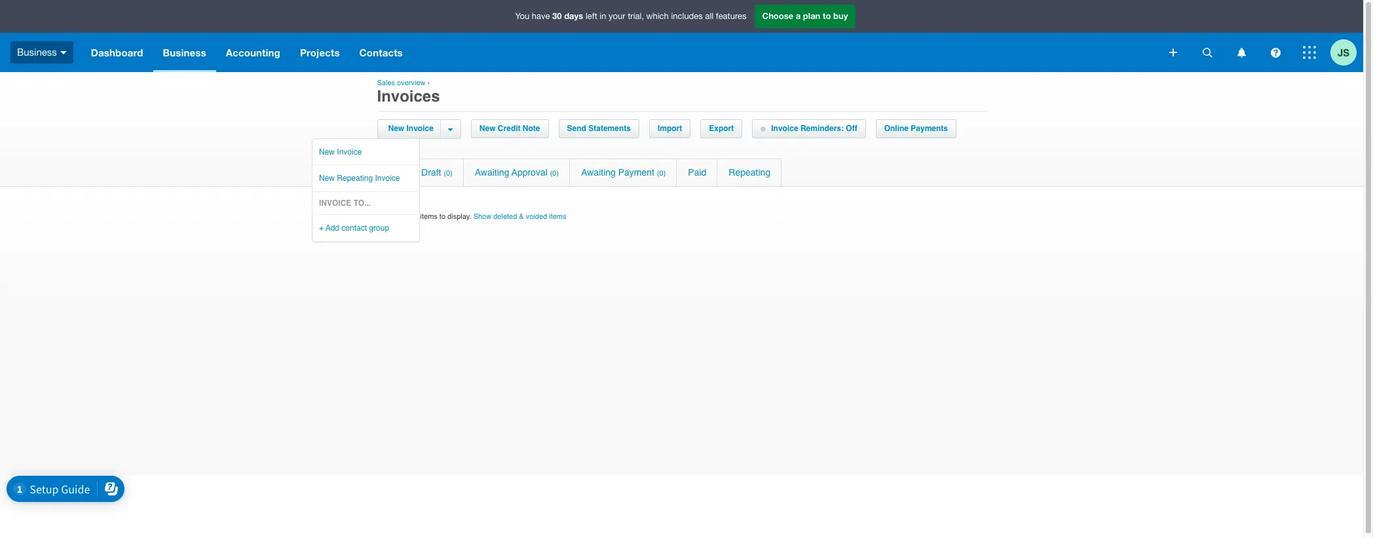 Task type: locate. For each thing, give the bounding box(es) containing it.
send statements link
[[559, 120, 639, 138]]

awaiting for awaiting approval
[[475, 167, 510, 178]]

awaiting
[[475, 167, 510, 178], [581, 167, 616, 178]]

in
[[600, 11, 607, 21]]

voided
[[526, 212, 547, 221]]

to left buy
[[823, 11, 831, 21]]

items right "voided"
[[549, 212, 567, 221]]

(0)
[[444, 169, 453, 178], [550, 169, 559, 178], [657, 169, 666, 178]]

accounting button
[[216, 33, 290, 72]]

awaiting left approval
[[475, 167, 510, 178]]

online payments
[[885, 124, 948, 133]]

online payments link
[[877, 120, 956, 138]]

items
[[421, 212, 438, 221], [549, 212, 567, 221]]

new invoice link
[[385, 120, 440, 138], [313, 139, 446, 165]]

1 vertical spatial new invoice
[[319, 147, 362, 157]]

all
[[706, 11, 714, 21]]

2 business button from the left
[[153, 33, 216, 72]]

invoice
[[319, 198, 352, 208]]

1 vertical spatial new invoice link
[[313, 139, 446, 165]]

deleted
[[494, 212, 517, 221]]

new repeating invoice
[[319, 174, 400, 183]]

js
[[1338, 46, 1350, 58]]

invoice
[[407, 124, 434, 133], [772, 124, 799, 133], [337, 147, 362, 157], [375, 174, 400, 183]]

sales overview link
[[377, 79, 426, 87]]

sales overview › invoices
[[377, 79, 440, 106]]

1 vertical spatial to
[[440, 212, 446, 221]]

dashboard
[[91, 47, 143, 58]]

0 horizontal spatial awaiting
[[475, 167, 510, 178]]

0 horizontal spatial business button
[[0, 33, 81, 72]]

navigation
[[81, 33, 1161, 72]]

there are no items to display. show deleted & voided items
[[377, 212, 567, 221]]

awaiting approval (0)
[[475, 167, 559, 178]]

2 horizontal spatial (0)
[[657, 169, 666, 178]]

1 (0) from the left
[[444, 169, 453, 178]]

invoice reminders:                                  off
[[772, 124, 858, 133]]

+ add contact group link
[[313, 215, 446, 241]]

accounting
[[226, 47, 280, 58]]

1 horizontal spatial awaiting
[[581, 167, 616, 178]]

0 horizontal spatial items
[[421, 212, 438, 221]]

0 horizontal spatial (0)
[[444, 169, 453, 178]]

(0) right approval
[[550, 169, 559, 178]]

contacts button
[[350, 33, 413, 72]]

1 horizontal spatial business button
[[153, 33, 216, 72]]

0 horizontal spatial repeating
[[337, 174, 373, 183]]

payment
[[619, 167, 655, 178]]

repeating up to...
[[337, 174, 373, 183]]

repeating
[[729, 167, 771, 178], [337, 174, 373, 183]]

items right no
[[421, 212, 438, 221]]

2 items from the left
[[549, 212, 567, 221]]

new down invoices
[[388, 124, 405, 133]]

2 (0) from the left
[[550, 169, 559, 178]]

0 vertical spatial new invoice
[[388, 124, 434, 133]]

repeating down the export link
[[729, 167, 771, 178]]

a
[[796, 11, 801, 21]]

you
[[516, 11, 530, 21]]

import
[[658, 124, 683, 133]]

repeating link
[[718, 159, 782, 186]]

off
[[846, 124, 858, 133]]

(0) inside awaiting payment (0)
[[657, 169, 666, 178]]

sales
[[377, 79, 395, 87]]

invoice to...
[[319, 198, 371, 208]]

send statements
[[567, 124, 631, 133]]

new invoice link up all
[[313, 139, 446, 165]]

new credit note
[[480, 124, 540, 133]]

1 awaiting from the left
[[475, 167, 510, 178]]

new up invoice
[[319, 174, 335, 183]]

to
[[823, 11, 831, 21], [440, 212, 446, 221]]

new invoice for new invoice link to the top
[[388, 124, 434, 133]]

1 horizontal spatial items
[[549, 212, 567, 221]]

new invoice down invoices
[[388, 124, 434, 133]]

reminders:
[[801, 124, 844, 133]]

svg image
[[1304, 46, 1317, 59], [1203, 48, 1213, 57], [1238, 48, 1246, 57], [1271, 48, 1281, 57], [60, 51, 67, 54]]

credit
[[498, 124, 521, 133]]

to left display. on the top
[[440, 212, 446, 221]]

note
[[523, 124, 540, 133]]

3 (0) from the left
[[657, 169, 666, 178]]

paid link
[[677, 159, 717, 186]]

(0) inside awaiting approval (0)
[[550, 169, 559, 178]]

new invoice link down invoices
[[385, 120, 440, 138]]

export link
[[702, 120, 742, 138]]

2 awaiting from the left
[[581, 167, 616, 178]]

no
[[410, 212, 419, 221]]

0 vertical spatial to
[[823, 11, 831, 21]]

(0) right draft
[[444, 169, 453, 178]]

&
[[519, 212, 524, 221]]

js button
[[1331, 33, 1364, 72]]

svg image
[[1170, 49, 1178, 56]]

your
[[609, 11, 626, 21]]

send
[[567, 124, 587, 133]]

new invoice
[[388, 124, 434, 133], [319, 147, 362, 157]]

navigation containing dashboard
[[81, 33, 1161, 72]]

1 horizontal spatial business
[[163, 47, 206, 58]]

group
[[369, 224, 389, 233]]

0 vertical spatial new invoice link
[[385, 120, 440, 138]]

(0) for awaiting payment
[[657, 169, 666, 178]]

show deleted & voided items link
[[474, 212, 567, 221]]

new invoice up new repeating invoice
[[319, 147, 362, 157]]

export
[[709, 124, 734, 133]]

awaiting left the payment
[[581, 167, 616, 178]]

online
[[885, 124, 909, 133]]

banner
[[0, 0, 1364, 72]]

business button
[[0, 33, 81, 72], [153, 33, 216, 72]]

1 horizontal spatial new invoice
[[388, 124, 434, 133]]

1 horizontal spatial (0)
[[550, 169, 559, 178]]

new up new repeating invoice
[[319, 147, 335, 157]]

1 horizontal spatial repeating
[[729, 167, 771, 178]]

choose a plan to buy
[[763, 11, 848, 21]]

trial,
[[628, 11, 644, 21]]

(0) right the payment
[[657, 169, 666, 178]]

new
[[388, 124, 405, 133], [480, 124, 496, 133], [319, 147, 335, 157], [319, 174, 335, 183]]

banner containing js
[[0, 0, 1364, 72]]

0 horizontal spatial new invoice
[[319, 147, 362, 157]]

business
[[17, 46, 57, 58], [163, 47, 206, 58]]



Task type: vqa. For each thing, say whether or not it's contained in the screenshot.
second GET
no



Task type: describe. For each thing, give the bounding box(es) containing it.
+
[[319, 224, 324, 233]]

left
[[586, 11, 598, 21]]

payments
[[911, 124, 948, 133]]

dashboard link
[[81, 33, 153, 72]]

awaiting for awaiting payment
[[581, 167, 616, 178]]

projects button
[[290, 33, 350, 72]]

paid
[[688, 167, 707, 178]]

import link
[[650, 120, 690, 138]]

buy
[[834, 11, 848, 21]]

1 horizontal spatial to
[[823, 11, 831, 21]]

features
[[716, 11, 747, 21]]

+ add contact group
[[319, 224, 389, 233]]

invoices
[[377, 87, 440, 106]]

contacts
[[360, 47, 403, 58]]

new invoice for bottommost new invoice link
[[319, 147, 362, 157]]

you have 30 days left in your trial, which includes all features
[[516, 11, 747, 21]]

add
[[326, 224, 340, 233]]

1 items from the left
[[421, 212, 438, 221]]

(0) inside draft (0)
[[444, 169, 453, 178]]

all link
[[378, 159, 410, 186]]

invoice reminders:                                  off link
[[753, 120, 866, 138]]

0 horizontal spatial to
[[440, 212, 446, 221]]

choose
[[763, 11, 794, 21]]

awaiting payment (0)
[[581, 167, 666, 178]]

overview
[[397, 79, 426, 87]]

display.
[[448, 212, 472, 221]]

statements
[[589, 124, 631, 133]]

new repeating invoice link
[[313, 165, 446, 191]]

draft (0)
[[422, 167, 453, 178]]

days
[[564, 11, 584, 21]]

›
[[428, 79, 430, 87]]

approval
[[512, 167, 548, 178]]

projects
[[300, 47, 340, 58]]

are
[[398, 212, 408, 221]]

new credit note link
[[472, 120, 548, 138]]

which
[[647, 11, 669, 21]]

there
[[377, 212, 396, 221]]

30
[[553, 11, 562, 21]]

plan
[[804, 11, 821, 21]]

have
[[532, 11, 550, 21]]

to...
[[354, 198, 371, 208]]

1 business button from the left
[[0, 33, 81, 72]]

show
[[474, 212, 492, 221]]

new left credit
[[480, 124, 496, 133]]

draft
[[422, 167, 441, 178]]

includes
[[671, 11, 703, 21]]

(0) for awaiting approval
[[550, 169, 559, 178]]

0 horizontal spatial business
[[17, 46, 57, 58]]

contact
[[342, 224, 367, 233]]

all
[[389, 167, 399, 178]]



